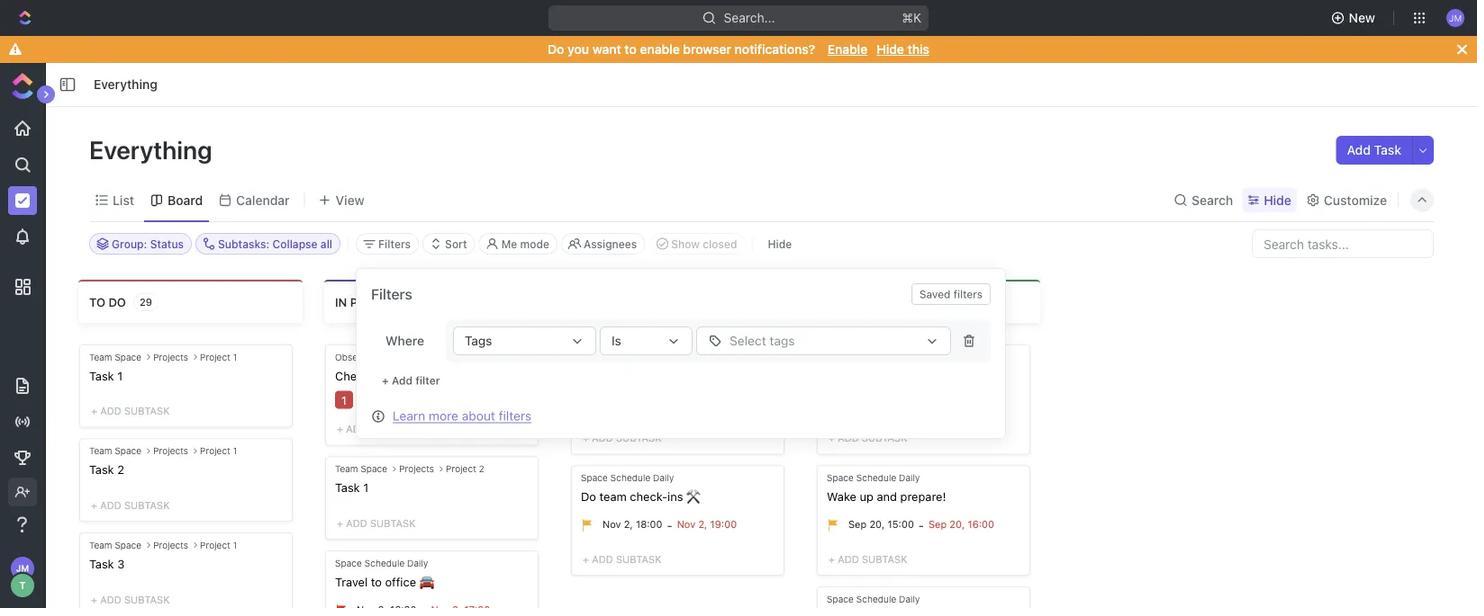 Task type: locate. For each thing, give the bounding box(es) containing it.
⚒️
[[686, 369, 698, 383], [686, 491, 698, 504]]

‎task
[[89, 369, 114, 383], [89, 463, 114, 477]]

more
[[429, 409, 458, 424]]

1 vertical spatial space schedule daily do team check-ins ⚒️
[[581, 473, 698, 504]]

0 vertical spatial space schedule daily
[[827, 352, 920, 363]]

new button
[[1324, 4, 1386, 32]]

0 vertical spatial check-
[[630, 369, 668, 383]]

list
[[113, 193, 134, 208]]

to right want
[[625, 42, 637, 57]]

team up ‎task 2
[[89, 446, 112, 457]]

team space up 3
[[89, 541, 142, 551]]

0 vertical spatial project 1
[[200, 352, 237, 363]]

2 space schedule daily from the top
[[827, 595, 920, 605]]

team up task 3
[[89, 541, 112, 551]]

task
[[1374, 143, 1401, 158], [335, 481, 360, 495], [89, 558, 114, 571]]

to
[[625, 42, 637, 57], [89, 295, 105, 309], [371, 576, 382, 589]]

up
[[860, 491, 874, 504]]

3 project 1 from the top
[[200, 541, 237, 551]]

hide
[[877, 42, 904, 57], [1264, 193, 1291, 208], [768, 238, 792, 250]]

daily
[[653, 352, 674, 363], [899, 352, 920, 363], [653, 473, 674, 484], [899, 473, 920, 484], [407, 559, 428, 569], [899, 595, 920, 605]]

1 horizontal spatial 2
[[479, 464, 484, 475]]

team space for ‎task 1
[[89, 352, 142, 363]]

0 vertical spatial ⚒️
[[686, 369, 698, 383]]

1 vertical spatial ⚒️
[[686, 491, 698, 504]]

team space up ‎task 2
[[89, 446, 142, 457]]

hide button
[[761, 233, 799, 255]]

1 horizontal spatial hide
[[877, 42, 904, 57]]

subtask
[[124, 406, 170, 418], [370, 424, 416, 436], [616, 433, 661, 445], [862, 433, 907, 445], [124, 500, 170, 512], [370, 518, 416, 530], [616, 554, 661, 566], [862, 554, 907, 566], [124, 594, 170, 606]]

0 vertical spatial task
[[1374, 143, 1401, 158]]

calendar
[[236, 193, 290, 208]]

0 vertical spatial to
[[625, 42, 637, 57]]

projects
[[153, 352, 188, 363], [153, 446, 188, 457], [399, 464, 434, 475], [153, 541, 188, 551]]

+ add subtask
[[91, 406, 170, 418], [337, 424, 416, 436], [583, 433, 661, 445], [829, 433, 907, 445], [91, 500, 170, 512], [337, 518, 416, 530], [583, 554, 661, 566], [829, 554, 907, 566], [91, 594, 170, 606]]

check
[[335, 369, 370, 383]]

project for task 1
[[446, 464, 476, 475]]

where
[[385, 334, 424, 349]]

task for task 1
[[335, 481, 360, 495]]

1 vertical spatial ins
[[668, 491, 683, 504]]

space schedule daily do team check-ins ⚒️
[[581, 352, 698, 383], [581, 473, 698, 504]]

space inside space schedule daily travel to office 🚘
[[335, 559, 362, 569]]

customize
[[1324, 193, 1387, 208]]

schedule
[[610, 352, 650, 363], [856, 352, 896, 363], [610, 473, 650, 484], [856, 473, 896, 484], [365, 559, 405, 569], [856, 595, 896, 605]]

filters button
[[356, 233, 419, 255]]

everything
[[94, 77, 157, 92], [89, 135, 218, 164]]

team
[[89, 352, 112, 363], [89, 446, 112, 457], [335, 464, 358, 475], [89, 541, 112, 551]]

daily inside space schedule daily travel to office 🚘
[[407, 559, 428, 569]]

1 project 1 from the top
[[200, 352, 237, 363]]

to inside space schedule daily travel to office 🚘
[[371, 576, 382, 589]]

space schedule daily travel to office 🚘
[[335, 559, 431, 589]]

0 horizontal spatial task
[[89, 558, 114, 571]]

schedule inside space schedule daily wake up and prepare!
[[856, 473, 896, 484]]

board link
[[164, 188, 203, 213]]

1 team from the top
[[599, 369, 627, 383]]

to do
[[89, 295, 126, 309]]

2 vertical spatial task
[[89, 558, 114, 571]]

hide inside dropdown button
[[1264, 193, 1291, 208]]

project
[[200, 352, 230, 363], [200, 446, 230, 457], [446, 464, 476, 475], [200, 541, 230, 551]]

filters
[[371, 286, 412, 303], [954, 288, 983, 301], [499, 409, 532, 424]]

1 space schedule daily from the top
[[827, 352, 920, 363]]

0 vertical spatial ins
[[668, 369, 683, 383]]

‎task 1
[[89, 369, 123, 383]]

projects for task 1
[[399, 464, 434, 475]]

tags button
[[453, 327, 596, 356]]

add
[[1347, 143, 1371, 158], [392, 375, 413, 387], [100, 406, 121, 418], [346, 424, 367, 436], [592, 433, 613, 445], [838, 433, 859, 445], [100, 500, 121, 512], [346, 518, 367, 530], [592, 554, 613, 566], [838, 554, 859, 566], [100, 594, 121, 606]]

and
[[877, 491, 897, 504]]

notifications?
[[735, 42, 815, 57]]

task 1
[[335, 481, 369, 495]]

progress
[[350, 295, 413, 309]]

project 1 for ‎task 1
[[200, 352, 237, 363]]

2 - from the left
[[919, 519, 924, 533]]

space
[[115, 352, 142, 363], [581, 352, 608, 363], [827, 352, 854, 363], [115, 446, 142, 457], [361, 464, 387, 475], [581, 473, 608, 484], [827, 473, 854, 484], [115, 541, 142, 551], [335, 559, 362, 569], [827, 595, 854, 605]]

team space up ‎task 1
[[89, 352, 142, 363]]

‎task 2
[[89, 463, 124, 477]]

+
[[382, 375, 389, 387], [91, 406, 97, 418], [337, 424, 343, 436], [583, 433, 589, 445], [829, 433, 835, 445], [91, 500, 97, 512], [337, 518, 343, 530], [583, 554, 589, 566], [829, 554, 835, 566], [91, 594, 97, 606]]

0 vertical spatial team
[[599, 369, 627, 383]]

team for task 1
[[335, 464, 358, 475]]

office
[[385, 576, 416, 589]]

2 ⚒️ from the top
[[686, 491, 698, 504]]

to left office
[[371, 576, 382, 589]]

1 vertical spatial team
[[599, 491, 627, 504]]

1 vertical spatial hide
[[1264, 193, 1291, 208]]

1 ⚒️ from the top
[[686, 369, 698, 383]]

1
[[233, 352, 237, 363], [117, 369, 123, 383], [341, 394, 347, 407], [233, 446, 237, 457], [363, 481, 369, 495], [233, 541, 237, 551]]

2 team from the top
[[599, 491, 627, 504]]

search...
[[724, 10, 775, 25]]

2 for project 2
[[479, 464, 484, 475]]

team up task 1
[[335, 464, 358, 475]]

team space up task 1
[[335, 464, 387, 475]]

daily inside space schedule daily wake up and prepare!
[[899, 473, 920, 484]]

0 horizontal spatial hide
[[768, 238, 792, 250]]

2 vertical spatial do
[[581, 491, 596, 504]]

about
[[462, 409, 495, 424]]

team
[[599, 369, 627, 383], [599, 491, 627, 504]]

task inside button
[[1374, 143, 1401, 158]]

project 1
[[200, 352, 237, 363], [200, 446, 237, 457], [200, 541, 237, 551]]

project for ‎task 1
[[200, 352, 230, 363]]

1 vertical spatial task
[[335, 481, 360, 495]]

filters right "about"
[[499, 409, 532, 424]]

is button
[[600, 327, 693, 356]]

tags
[[465, 334, 492, 349]]

filters right "saved"
[[954, 288, 983, 301]]

2 vertical spatial to
[[371, 576, 382, 589]]

1 horizontal spatial task
[[335, 481, 360, 495]]

2 project 1 from the top
[[200, 446, 237, 457]]

1 horizontal spatial to
[[371, 576, 382, 589]]

do
[[548, 42, 564, 57], [581, 369, 596, 383], [581, 491, 596, 504]]

2 horizontal spatial task
[[1374, 143, 1401, 158]]

2 check- from the top
[[630, 491, 668, 504]]

1 check- from the top
[[630, 369, 668, 383]]

2 ‎task from the top
[[89, 463, 114, 477]]

1 - from the left
[[667, 519, 672, 533]]

team space
[[89, 352, 142, 363], [89, 446, 142, 457], [335, 464, 387, 475], [89, 541, 142, 551]]

hide button
[[1242, 188, 1297, 213]]

2 vertical spatial hide
[[768, 238, 792, 250]]

0 horizontal spatial -
[[667, 519, 672, 533]]

‎task for ‎task 1
[[89, 369, 114, 383]]

1 vertical spatial everything
[[89, 135, 218, 164]]

projects for ‎task 2
[[153, 446, 188, 457]]

1 space schedule daily do team check-ins ⚒️ from the top
[[581, 352, 698, 383]]

1 ‎task from the top
[[89, 369, 114, 383]]

-
[[667, 519, 672, 533], [919, 519, 924, 533]]

filters up where
[[371, 286, 412, 303]]

to left do
[[89, 295, 105, 309]]

1 vertical spatial ‎task
[[89, 463, 114, 477]]

ins
[[668, 369, 683, 383], [668, 491, 683, 504]]

2 horizontal spatial hide
[[1264, 193, 1291, 208]]

0 vertical spatial space schedule daily do team check-ins ⚒️
[[581, 352, 698, 383]]

0 horizontal spatial 2
[[117, 463, 124, 477]]

projects for ‎task 1
[[153, 352, 188, 363]]

browser
[[683, 42, 731, 57]]

1 horizontal spatial -
[[919, 519, 924, 533]]

1 vertical spatial space schedule daily
[[827, 595, 920, 605]]

space schedule daily
[[827, 352, 920, 363], [827, 595, 920, 605]]

team for ‎task 2
[[89, 446, 112, 457]]

0 horizontal spatial to
[[89, 295, 105, 309]]

check-
[[630, 369, 668, 383], [630, 491, 668, 504]]

list link
[[109, 188, 134, 213]]

team up ‎task 1
[[89, 352, 112, 363]]

2
[[117, 463, 124, 477], [479, 464, 484, 475]]

1 vertical spatial check-
[[630, 491, 668, 504]]

0 vertical spatial everything
[[94, 77, 157, 92]]

everything link
[[89, 74, 162, 95]]

1 vertical spatial project 1
[[200, 446, 237, 457]]

2 vertical spatial project 1
[[200, 541, 237, 551]]

filter
[[416, 375, 440, 387]]

filters
[[378, 238, 411, 250]]

0 vertical spatial ‎task
[[89, 369, 114, 383]]

0 vertical spatial hide
[[877, 42, 904, 57]]



Task type: describe. For each thing, give the bounding box(es) containing it.
‎task for ‎task 2
[[89, 463, 114, 477]]

add task
[[1347, 143, 1401, 158]]

project 1 for ‎task 2
[[200, 446, 237, 457]]

project 2
[[446, 464, 484, 475]]

customize button
[[1300, 188, 1392, 213]]

⌘k
[[902, 10, 922, 25]]

assignees
[[584, 238, 637, 250]]

2 horizontal spatial to
[[625, 42, 637, 57]]

2 ins from the top
[[668, 491, 683, 504]]

observatory
[[335, 352, 388, 363]]

prepare!
[[900, 491, 946, 504]]

3
[[117, 558, 125, 571]]

travel
[[335, 576, 368, 589]]

do
[[108, 295, 126, 309]]

34
[[904, 297, 917, 308]]

in progress
[[335, 295, 413, 309]]

everything inside everything link
[[94, 77, 157, 92]]

is
[[612, 334, 621, 349]]

0 vertical spatial do
[[548, 42, 564, 57]]

select tags
[[730, 334, 795, 349]]

hide inside button
[[768, 238, 792, 250]]

team for ‎task 1
[[89, 352, 112, 363]]

select
[[730, 334, 766, 349]]

enable
[[827, 42, 868, 57]]

want
[[592, 42, 621, 57]]

board
[[168, 193, 203, 208]]

space inside space schedule daily wake up and prepare!
[[827, 473, 854, 484]]

team space for task 3
[[89, 541, 142, 551]]

add task button
[[1336, 136, 1412, 165]]

observatory check out rancho obser.
[[335, 352, 474, 383]]

enable
[[640, 42, 680, 57]]

0 horizontal spatial filters
[[371, 286, 412, 303]]

schedule inside space schedule daily travel to office 🚘
[[365, 559, 405, 569]]

wake
[[827, 491, 857, 504]]

team space for task 1
[[335, 464, 387, 475]]

project for task 3
[[200, 541, 230, 551]]

- for prepare!
[[919, 519, 924, 533]]

saved
[[919, 288, 951, 301]]

🚘
[[419, 576, 431, 589]]

obser.
[[438, 369, 474, 383]]

1 vertical spatial to
[[89, 295, 105, 309]]

learn more about filters
[[393, 409, 532, 424]]

1 vertical spatial do
[[581, 369, 596, 383]]

2 horizontal spatial filters
[[954, 288, 983, 301]]

saved filters
[[919, 288, 983, 301]]

project 1 for task 3
[[200, 541, 237, 551]]

out
[[373, 369, 391, 383]]

task 3
[[89, 558, 125, 571]]

project for ‎task 2
[[200, 446, 230, 457]]

learn
[[393, 409, 425, 424]]

+ add filter
[[382, 375, 440, 387]]

space schedule daily wake up and prepare!
[[827, 473, 946, 504]]

new
[[1349, 10, 1375, 25]]

1 horizontal spatial filters
[[499, 409, 532, 424]]

Search tasks... text field
[[1253, 231, 1433, 258]]

search
[[1192, 193, 1233, 208]]

rancho
[[394, 369, 435, 383]]

1 ins from the top
[[668, 369, 683, 383]]

29
[[140, 297, 152, 308]]

team space for ‎task 2
[[89, 446, 142, 457]]

projects for task 3
[[153, 541, 188, 551]]

learn more about filters link
[[393, 409, 532, 424]]

task for task 3
[[89, 558, 114, 571]]

this
[[907, 42, 929, 57]]

assignees button
[[561, 233, 645, 255]]

team for task 3
[[89, 541, 112, 551]]

2 space schedule daily do team check-ins ⚒️ from the top
[[581, 473, 698, 504]]

do you want to enable browser notifications? enable hide this
[[548, 42, 929, 57]]

calendar link
[[233, 188, 290, 213]]

you
[[568, 42, 589, 57]]

- for ins
[[667, 519, 672, 533]]

select tags button
[[696, 327, 951, 356]]

search button
[[1168, 188, 1239, 213]]

add inside button
[[1347, 143, 1371, 158]]

in
[[335, 295, 347, 309]]

tags
[[770, 334, 795, 349]]

2 for ‎task 2
[[117, 463, 124, 477]]



Task type: vqa. For each thing, say whether or not it's contained in the screenshot.
Customize
yes



